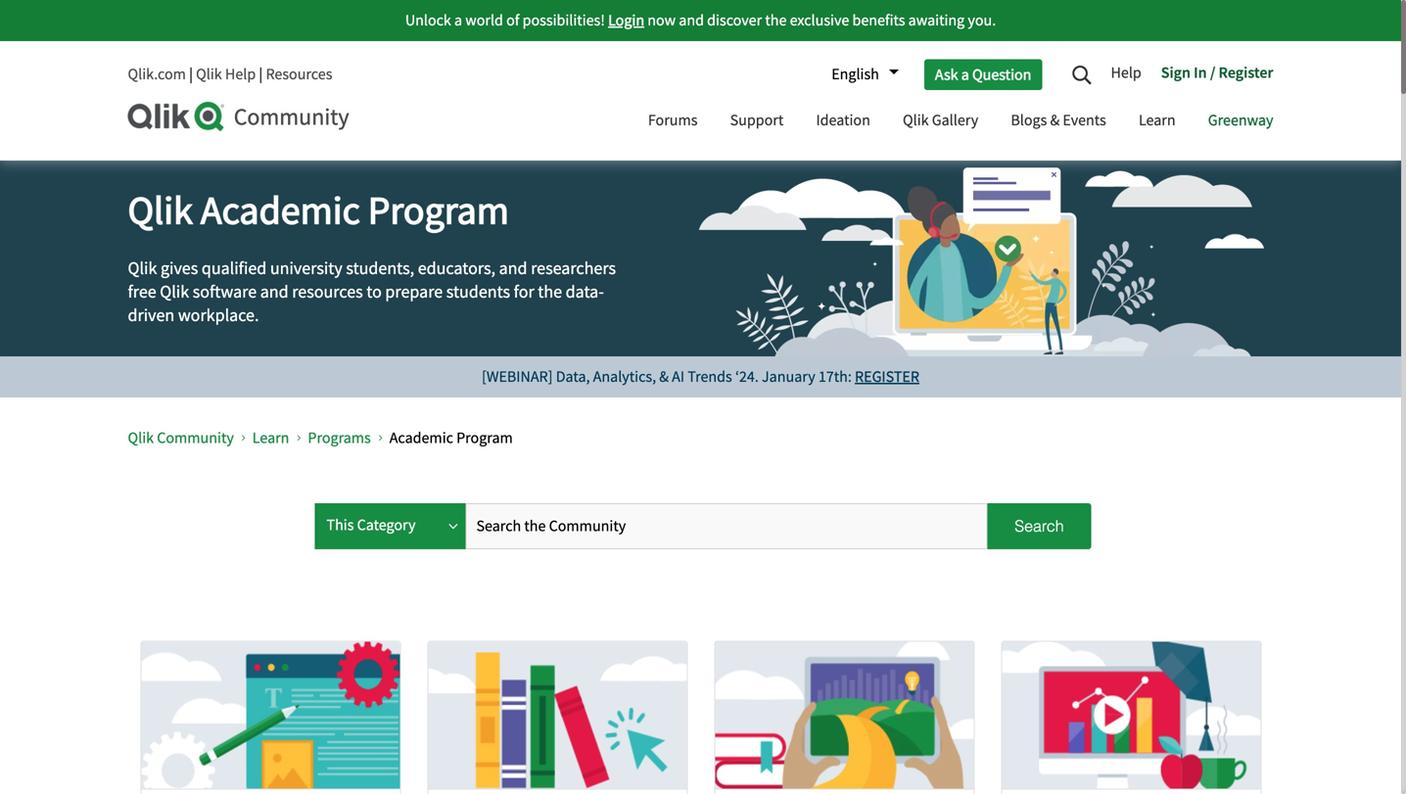 Task type: describe. For each thing, give the bounding box(es) containing it.
[webinar]  data, analytics, & ai trends '24. january 17th: register
[[482, 367, 920, 387]]

world
[[466, 10, 503, 30]]

students,
[[346, 257, 414, 280]]

qlik gallery link
[[888, 93, 993, 151]]

ask
[[935, 64, 959, 84]]

register
[[1219, 63, 1274, 82]]

now
[[648, 10, 676, 30]]

learn button
[[1124, 93, 1191, 151]]

in
[[1194, 63, 1207, 82]]

ideation
[[816, 110, 871, 130]]

prepare
[[385, 281, 443, 303]]

trends
[[688, 367, 732, 387]]

forums button
[[634, 93, 713, 151]]

greenway link
[[1194, 93, 1289, 151]]

search
[[1015, 517, 1064, 535]]

qlik academic program
[[128, 186, 509, 236]]

driven
[[128, 304, 175, 327]]

sign in / register
[[1162, 63, 1274, 82]]

resources
[[266, 64, 332, 84]]

ideation button
[[802, 93, 885, 151]]

qlik gives qualified university students, educators, and researchers free qlik software and resources to prepare students for the data- driven workplace.
[[128, 257, 616, 327]]

qlik.com | qlik help | resources
[[128, 64, 332, 84]]

university
[[270, 257, 343, 280]]

discover
[[707, 10, 762, 30]]

english
[[832, 64, 880, 84]]

sign in / register link
[[1152, 56, 1274, 93]]

'24.
[[736, 367, 759, 387]]

[webinar]
[[482, 367, 553, 387]]

login
[[608, 10, 645, 30]]

0 vertical spatial the
[[765, 10, 787, 30]]

help link
[[1111, 56, 1152, 93]]

1 | from the left
[[189, 64, 193, 84]]

2 horizontal spatial and
[[679, 10, 704, 30]]

software
[[193, 281, 257, 303]]

/
[[1211, 63, 1216, 82]]

0 horizontal spatial help
[[225, 64, 256, 84]]

data,
[[556, 367, 590, 387]]

program inside list
[[457, 428, 513, 448]]

1 vertical spatial and
[[499, 257, 527, 280]]

qlik.com link
[[128, 64, 186, 84]]

community inside list
[[157, 428, 234, 448]]

0 horizontal spatial academic
[[201, 186, 360, 236]]

possibilities!
[[523, 10, 605, 30]]

learn for learn link
[[253, 428, 289, 448]]

programs link
[[308, 428, 371, 448]]

0 vertical spatial program
[[368, 186, 509, 236]]

qlik help link
[[196, 64, 256, 84]]

learn for learn dropdown button
[[1139, 110, 1176, 130]]

events
[[1063, 110, 1107, 130]]

& inside popup button
[[1051, 110, 1060, 130]]

free
[[128, 281, 156, 303]]

english button
[[822, 58, 899, 91]]

unlock
[[405, 10, 451, 30]]

ask a question link
[[925, 59, 1043, 90]]

forums
[[648, 110, 698, 130]]



Task type: locate. For each thing, give the bounding box(es) containing it.
0 horizontal spatial learn
[[253, 428, 289, 448]]

community
[[234, 102, 349, 132], [157, 428, 234, 448]]

community link
[[128, 102, 614, 132]]

gallery
[[932, 110, 979, 130]]

qlik.com
[[128, 64, 186, 84]]

awaiting
[[909, 10, 965, 30]]

list
[[128, 412, 1220, 464]]

0 vertical spatial a
[[455, 10, 462, 30]]

analytics,
[[593, 367, 656, 387]]

qlik community
[[128, 428, 234, 448]]

qualified
[[202, 257, 267, 280]]

0 horizontal spatial the
[[538, 281, 562, 303]]

help
[[1111, 63, 1142, 83], [225, 64, 256, 84]]

exclusive
[[790, 10, 850, 30]]

list containing qlik community
[[128, 412, 1220, 464]]

researchers
[[531, 257, 616, 280]]

learn
[[1139, 110, 1176, 130], [253, 428, 289, 448]]

17th:
[[819, 367, 852, 387]]

unlock a world of possibilities! login now and discover the exclusive benefits awaiting you.
[[405, 10, 996, 30]]

1 vertical spatial community
[[157, 428, 234, 448]]

a for ask
[[962, 64, 970, 84]]

a for unlock
[[455, 10, 462, 30]]

a
[[455, 10, 462, 30], [962, 64, 970, 84]]

resources
[[292, 281, 363, 303]]

1 horizontal spatial and
[[499, 257, 527, 280]]

register link
[[855, 367, 920, 387]]

register
[[855, 367, 920, 387]]

january
[[762, 367, 816, 387]]

blogs
[[1011, 110, 1047, 130]]

a right ask on the top
[[962, 64, 970, 84]]

1 horizontal spatial |
[[259, 64, 263, 84]]

resources link
[[266, 64, 332, 84]]

|
[[189, 64, 193, 84], [259, 64, 263, 84]]

menu bar
[[634, 93, 1289, 151]]

community left learn link
[[157, 428, 234, 448]]

0 vertical spatial and
[[679, 10, 704, 30]]

qlik for qlik community
[[128, 428, 154, 448]]

learn link
[[253, 428, 289, 448]]

and
[[679, 10, 704, 30], [499, 257, 527, 280], [260, 281, 289, 303]]

academic
[[201, 186, 360, 236], [390, 428, 453, 448]]

2 vertical spatial and
[[260, 281, 289, 303]]

programs
[[308, 428, 371, 448]]

support
[[730, 110, 784, 130]]

1 horizontal spatial help
[[1111, 63, 1142, 83]]

program
[[368, 186, 509, 236], [457, 428, 513, 448]]

for
[[514, 281, 535, 303]]

a left world
[[455, 10, 462, 30]]

academic right programs
[[390, 428, 453, 448]]

workplace.
[[178, 304, 259, 327]]

qlik community link
[[128, 428, 234, 448]]

0 vertical spatial community
[[234, 102, 349, 132]]

question
[[973, 64, 1032, 84]]

the right for
[[538, 281, 562, 303]]

support button
[[716, 93, 799, 151]]

1 horizontal spatial a
[[962, 64, 970, 84]]

login link
[[608, 10, 645, 30]]

1 horizontal spatial &
[[1051, 110, 1060, 130]]

| right qlik.com
[[189, 64, 193, 84]]

learn inside list
[[253, 428, 289, 448]]

1 horizontal spatial academic
[[390, 428, 453, 448]]

1 vertical spatial program
[[457, 428, 513, 448]]

and down university
[[260, 281, 289, 303]]

the inside qlik gives qualified university students, educators, and researchers free qlik software and resources to prepare students for the data- driven workplace.
[[538, 281, 562, 303]]

1 vertical spatial &
[[659, 367, 669, 387]]

& left ai
[[659, 367, 669, 387]]

program up "educators,"
[[368, 186, 509, 236]]

ai
[[672, 367, 685, 387]]

benefits
[[853, 10, 906, 30]]

program down [webinar] at left top
[[457, 428, 513, 448]]

1 horizontal spatial learn
[[1139, 110, 1176, 130]]

| right qlik help link on the left top
[[259, 64, 263, 84]]

educators,
[[418, 257, 496, 280]]

search button
[[988, 503, 1092, 550]]

you.
[[968, 10, 996, 30]]

0 vertical spatial &
[[1051, 110, 1060, 130]]

to
[[367, 281, 382, 303]]

students
[[446, 281, 510, 303]]

& right 'blogs'
[[1051, 110, 1060, 130]]

1 horizontal spatial the
[[765, 10, 787, 30]]

community down resources
[[234, 102, 349, 132]]

0 vertical spatial academic
[[201, 186, 360, 236]]

2 | from the left
[[259, 64, 263, 84]]

sign
[[1162, 63, 1191, 82]]

0 horizontal spatial a
[[455, 10, 462, 30]]

blogs & events button
[[997, 93, 1121, 151]]

qlik
[[196, 64, 222, 84], [903, 110, 929, 130], [128, 186, 193, 236], [128, 257, 157, 280], [160, 281, 189, 303], [128, 428, 154, 448]]

0 vertical spatial learn
[[1139, 110, 1176, 130]]

ask a question
[[935, 64, 1032, 84]]

learn inside dropdown button
[[1139, 110, 1176, 130]]

greenway
[[1209, 110, 1274, 130]]

academic inside list
[[390, 428, 453, 448]]

blogs & events
[[1011, 110, 1107, 130]]

academic program
[[390, 428, 513, 448]]

&
[[1051, 110, 1060, 130], [659, 367, 669, 387]]

1 vertical spatial the
[[538, 281, 562, 303]]

academic up university
[[201, 186, 360, 236]]

0 horizontal spatial |
[[189, 64, 193, 84]]

qlik image
[[128, 102, 226, 131]]

and right now
[[679, 10, 704, 30]]

learn down sign
[[1139, 110, 1176, 130]]

0 horizontal spatial &
[[659, 367, 669, 387]]

0 horizontal spatial and
[[260, 281, 289, 303]]

1 vertical spatial a
[[962, 64, 970, 84]]

the
[[765, 10, 787, 30], [538, 281, 562, 303]]

menu bar containing forums
[[634, 93, 1289, 151]]

learn left programs
[[253, 428, 289, 448]]

qlik for qlik gallery
[[903, 110, 929, 130]]

Search this forum text field
[[470, 503, 983, 550]]

qlik for qlik gives qualified university students, educators, and researchers free qlik software and resources to prepare students for the data- driven workplace.
[[128, 257, 157, 280]]

1 vertical spatial academic
[[390, 428, 453, 448]]

the right discover
[[765, 10, 787, 30]]

1 vertical spatial learn
[[253, 428, 289, 448]]

data-
[[566, 281, 604, 303]]

qlik for qlik academic program
[[128, 186, 193, 236]]

help left the resources link
[[225, 64, 256, 84]]

qlik gallery
[[903, 110, 979, 130]]

of
[[507, 10, 520, 30]]

and up for
[[499, 257, 527, 280]]

help left sign
[[1111, 63, 1142, 83]]

gives
[[161, 257, 198, 280]]



Task type: vqa. For each thing, say whether or not it's contained in the screenshot.
the january
yes



